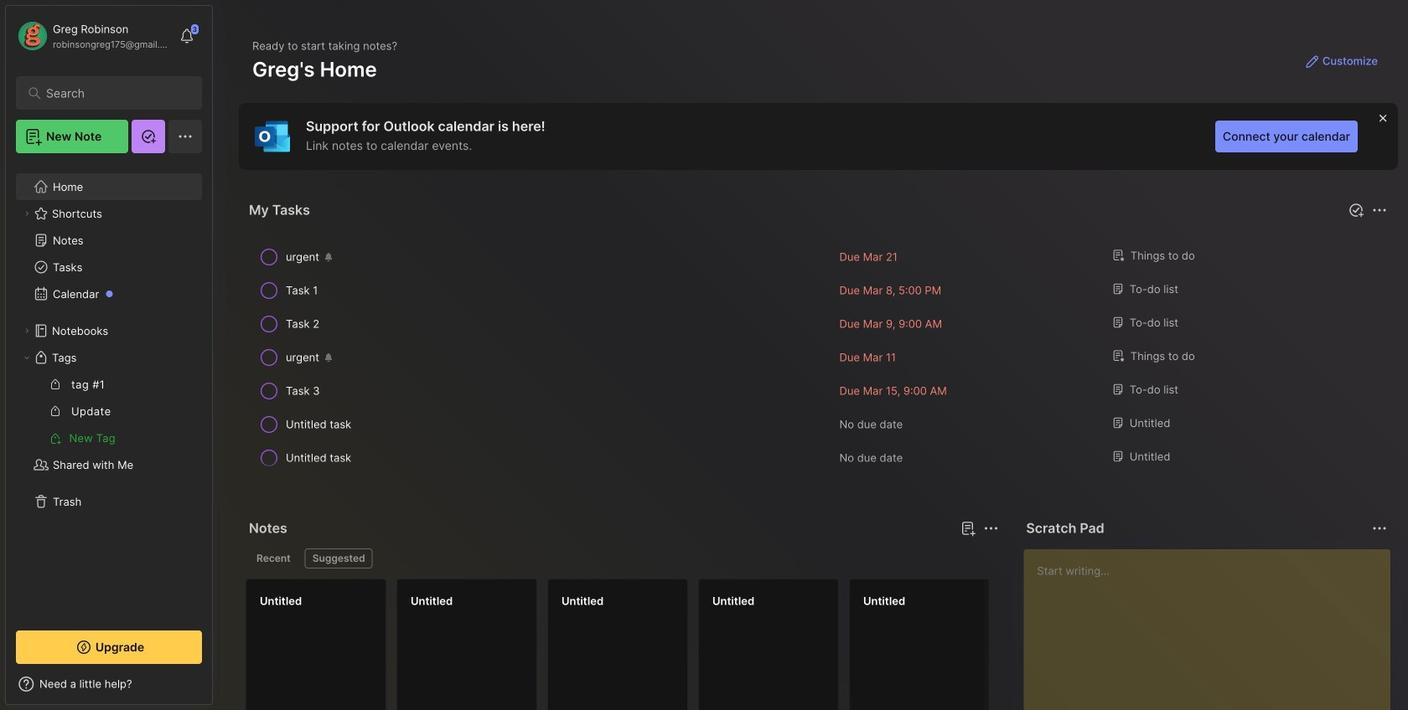 Task type: locate. For each thing, give the bounding box(es) containing it.
tab
[[249, 549, 298, 569], [305, 549, 373, 569]]

More actions field
[[1368, 199, 1392, 222], [979, 517, 1003, 541], [1368, 517, 1392, 541]]

tree inside main element
[[6, 163, 212, 616]]

1 vertical spatial row group
[[246, 579, 1408, 711]]

1 vertical spatial more actions image
[[981, 519, 1001, 539]]

tab list
[[249, 549, 996, 569]]

0 vertical spatial row group
[[246, 241, 1392, 475]]

None search field
[[46, 83, 180, 103]]

expand notebooks image
[[22, 326, 32, 336]]

click to collapse image
[[212, 680, 224, 700]]

tree
[[6, 163, 212, 616]]

0 horizontal spatial more actions image
[[981, 519, 1001, 539]]

1 tab from the left
[[249, 549, 298, 569]]

1 horizontal spatial tab
[[305, 549, 373, 569]]

Account field
[[16, 19, 171, 53]]

group
[[16, 371, 201, 452]]

0 vertical spatial more actions image
[[1370, 200, 1390, 220]]

more actions image
[[1370, 200, 1390, 220], [981, 519, 1001, 539]]

new task image
[[1348, 202, 1365, 219]]

0 horizontal spatial tab
[[249, 549, 298, 569]]

row group
[[246, 241, 1392, 475], [246, 579, 1408, 711]]



Task type: describe. For each thing, give the bounding box(es) containing it.
Start writing… text field
[[1037, 550, 1390, 711]]

more actions image
[[1370, 519, 1390, 539]]

none search field inside main element
[[46, 83, 180, 103]]

2 row group from the top
[[246, 579, 1408, 711]]

expand tags image
[[22, 353, 32, 363]]

1 horizontal spatial more actions image
[[1370, 200, 1390, 220]]

main element
[[0, 0, 218, 711]]

1 row group from the top
[[246, 241, 1392, 475]]

2 tab from the left
[[305, 549, 373, 569]]

WHAT'S NEW field
[[6, 671, 212, 698]]

group inside tree
[[16, 371, 201, 452]]

Search text field
[[46, 86, 180, 101]]



Task type: vqa. For each thing, say whether or not it's contained in the screenshot.
2nd tab from left
yes



